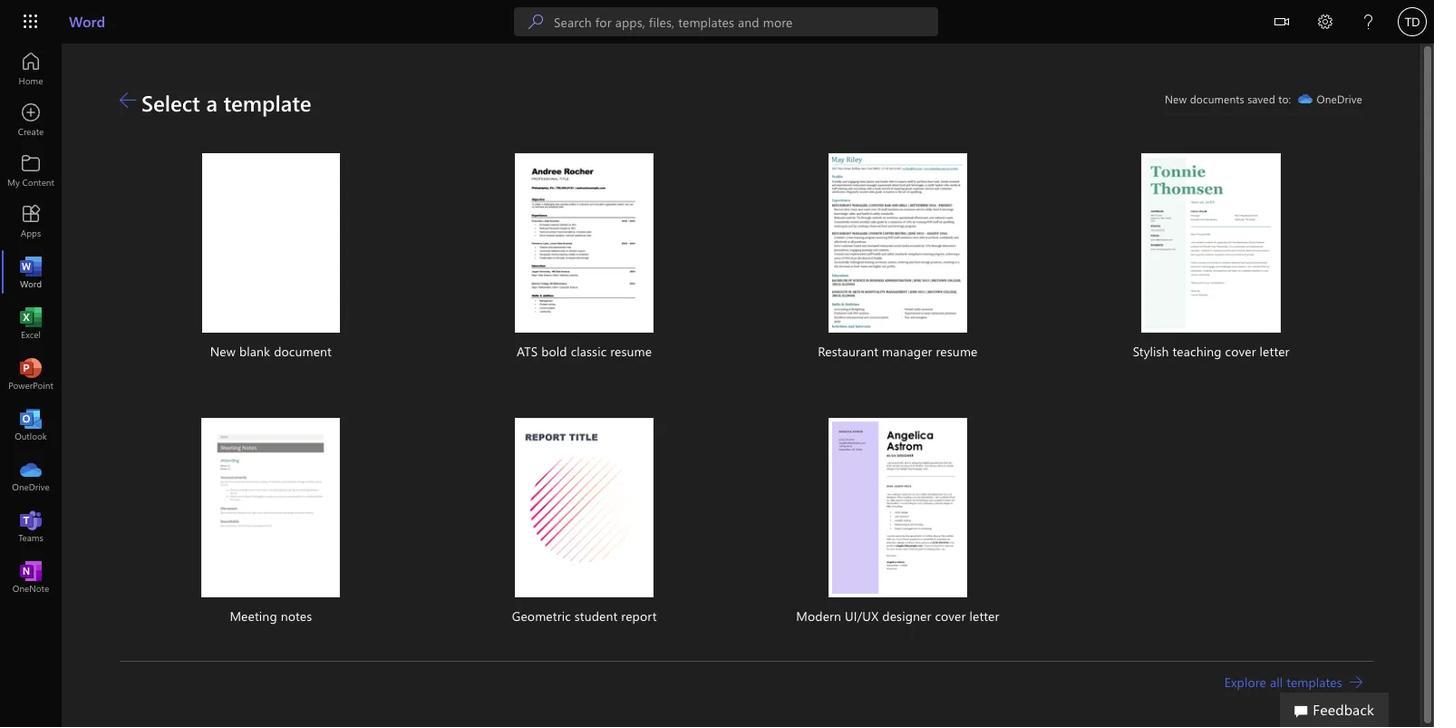 Task type: describe. For each thing, give the bounding box(es) containing it.
ats bold classic resume
[[517, 343, 652, 360]]

select a template
[[141, 88, 312, 117]]

meeting notes image
[[202, 418, 340, 598]]

word image
[[22, 263, 40, 281]]

home image
[[22, 60, 40, 78]]

td
[[1406, 15, 1421, 29]]

student
[[575, 608, 618, 625]]

word
[[69, 12, 105, 31]]

to:
[[1279, 92, 1292, 106]]

new documents saved to:
[[1166, 92, 1292, 106]]

geometric
[[512, 608, 571, 625]]

excel image
[[22, 314, 40, 332]]

stylish teaching cover letter image
[[1142, 153, 1281, 333]]

new for new documents saved to:
[[1166, 92, 1188, 106]]

Search box. Suggestions appear as you type. search field
[[554, 7, 939, 36]]

create image
[[22, 111, 40, 129]]

report
[[622, 608, 657, 625]]

teams image
[[22, 517, 40, 535]]

meeting
[[230, 608, 277, 625]]

stylish
[[1133, 343, 1170, 360]]

manager
[[883, 343, 933, 360]]

modern
[[797, 608, 842, 625]]

restaurant manager resume image
[[829, 153, 968, 333]]

1 vertical spatial cover
[[936, 608, 966, 625]]

1 vertical spatial letter
[[970, 608, 1000, 625]]

templates element
[[120, 132, 1374, 662]]

document
[[274, 343, 332, 360]]

word banner
[[0, 0, 1435, 47]]

0 vertical spatial cover
[[1226, 343, 1257, 360]]

2 resume from the left
[[937, 343, 978, 360]]

powerpoint image
[[22, 365, 40, 383]]

meeting notes
[[230, 608, 312, 625]]

documents
[[1191, 92, 1245, 106]]

explore all templates
[[1225, 674, 1343, 691]]

modern ui/ux designer cover letter
[[797, 608, 1000, 625]]

onedrive
[[1317, 92, 1363, 106]]

new blank document link
[[120, 132, 422, 385]]

teaching
[[1173, 343, 1222, 360]]

templates
[[1287, 674, 1343, 691]]

geometric student report image
[[515, 418, 654, 598]]

my content image
[[22, 161, 40, 180]]

apps image
[[22, 212, 40, 230]]

ats
[[517, 343, 538, 360]]

1 horizontal spatial letter
[[1260, 343, 1290, 360]]

template
[[224, 88, 312, 117]]

geometric student report link
[[433, 396, 736, 650]]



Task type: vqa. For each thing, say whether or not it's contained in the screenshot.
ATS bold classic resume link
yes



Task type: locate. For each thing, give the bounding box(es) containing it.
ui/ux
[[845, 608, 879, 625]]


[[1275, 15, 1290, 29]]

saved
[[1248, 92, 1276, 106]]

letter
[[1260, 343, 1290, 360], [970, 608, 1000, 625]]

ats bold classic resume link
[[433, 132, 736, 385]]

designer
[[883, 608, 932, 625]]

outlook image
[[22, 415, 40, 434]]

1 horizontal spatial new
[[1166, 92, 1188, 106]]

cover
[[1226, 343, 1257, 360], [936, 608, 966, 625]]

restaurant manager resume
[[818, 343, 978, 360]]

td button
[[1391, 0, 1435, 44]]

0 vertical spatial letter
[[1260, 343, 1290, 360]]

0 horizontal spatial resume
[[611, 343, 652, 360]]

notes
[[281, 608, 312, 625]]

select
[[141, 88, 200, 117]]

resume right classic
[[611, 343, 652, 360]]

new
[[1166, 92, 1188, 106], [210, 343, 236, 360]]

geometric student report
[[512, 608, 657, 625]]

1 resume from the left
[[611, 343, 652, 360]]

modern ui/ux designer cover letter link
[[747, 396, 1050, 650]]

 button
[[1261, 0, 1304, 47]]

restaurant
[[818, 343, 879, 360]]

blank
[[239, 343, 270, 360]]

resume
[[611, 343, 652, 360], [937, 343, 978, 360]]

explore
[[1225, 674, 1267, 691]]

1 horizontal spatial resume
[[937, 343, 978, 360]]

0 horizontal spatial cover
[[936, 608, 966, 625]]

new inside templates element
[[210, 343, 236, 360]]

ats bold classic resume image
[[515, 153, 654, 333]]

1 vertical spatial new
[[210, 343, 236, 360]]

new blank document
[[210, 343, 332, 360]]

navigation
[[0, 44, 62, 602]]

restaurant manager resume link
[[747, 132, 1050, 385]]

1 horizontal spatial cover
[[1226, 343, 1257, 360]]

onenote image
[[22, 568, 40, 586]]

None search field
[[514, 7, 939, 36]]

feedback button
[[1281, 693, 1390, 727]]

letter right teaching
[[1260, 343, 1290, 360]]

new left documents
[[1166, 92, 1188, 106]]

none search field inside word banner
[[514, 7, 939, 36]]

classic
[[571, 343, 607, 360]]

explore all templates link
[[1225, 673, 1363, 695]]

cover right teaching
[[1226, 343, 1257, 360]]

new left blank at top
[[210, 343, 236, 360]]

resume right manager
[[937, 343, 978, 360]]

stylish teaching cover letter
[[1133, 343, 1290, 360]]

bold
[[542, 343, 568, 360]]

letter right designer
[[970, 608, 1000, 625]]

0 vertical spatial new
[[1166, 92, 1188, 106]]

modern ui/ux designer cover letter image
[[829, 418, 968, 598]]

stylish teaching cover letter link
[[1061, 132, 1363, 385]]

cover right designer
[[936, 608, 966, 625]]

onedrive image
[[22, 466, 40, 484]]

all
[[1271, 674, 1284, 691]]

meeting notes link
[[120, 396, 422, 650]]

new for new blank document
[[210, 343, 236, 360]]

0 horizontal spatial letter
[[970, 608, 1000, 625]]

0 horizontal spatial new
[[210, 343, 236, 360]]

feedback
[[1314, 700, 1375, 719]]

a
[[206, 88, 218, 117]]



